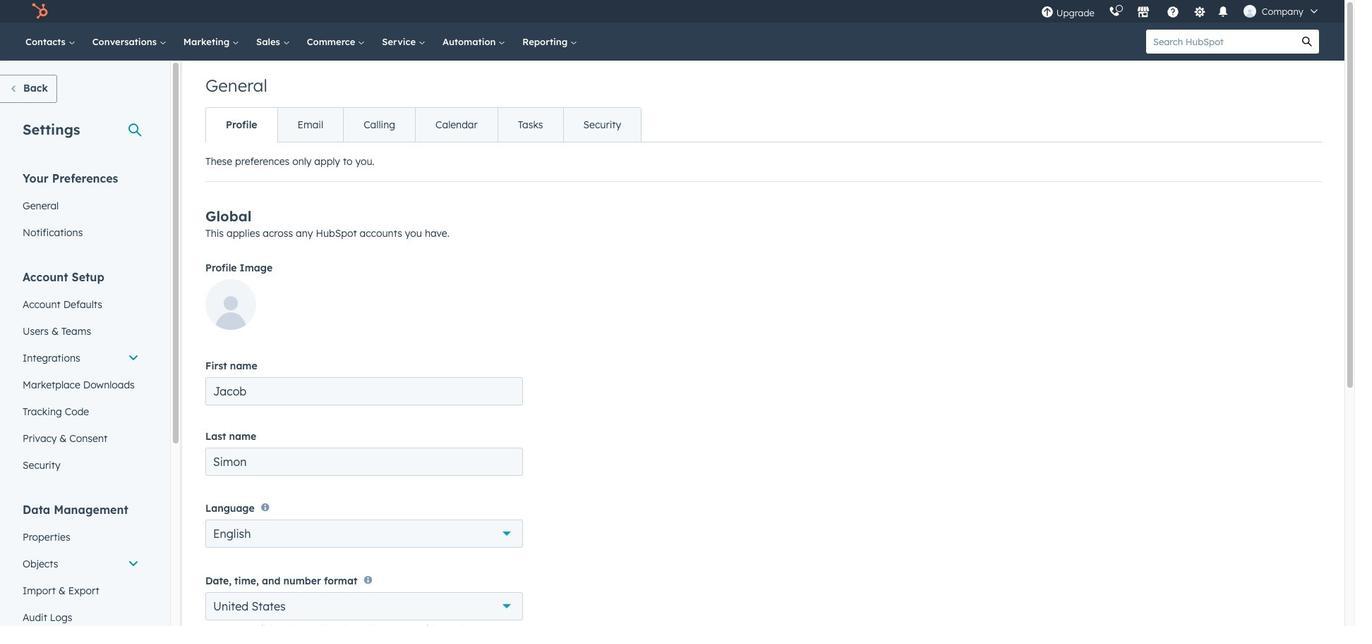 Task type: locate. For each thing, give the bounding box(es) containing it.
None text field
[[205, 378, 523, 406]]

None text field
[[205, 448, 523, 476]]

marketplaces image
[[1137, 6, 1150, 19]]

your preferences element
[[14, 171, 148, 246]]

menu
[[1034, 0, 1328, 23]]

navigation
[[205, 107, 642, 143]]



Task type: describe. For each thing, give the bounding box(es) containing it.
Search HubSpot search field
[[1146, 30, 1295, 54]]

jacob simon image
[[1244, 5, 1256, 18]]

account setup element
[[14, 270, 148, 479]]

data management element
[[14, 503, 148, 627]]



Task type: vqa. For each thing, say whether or not it's contained in the screenshot.
1st All from the top
no



